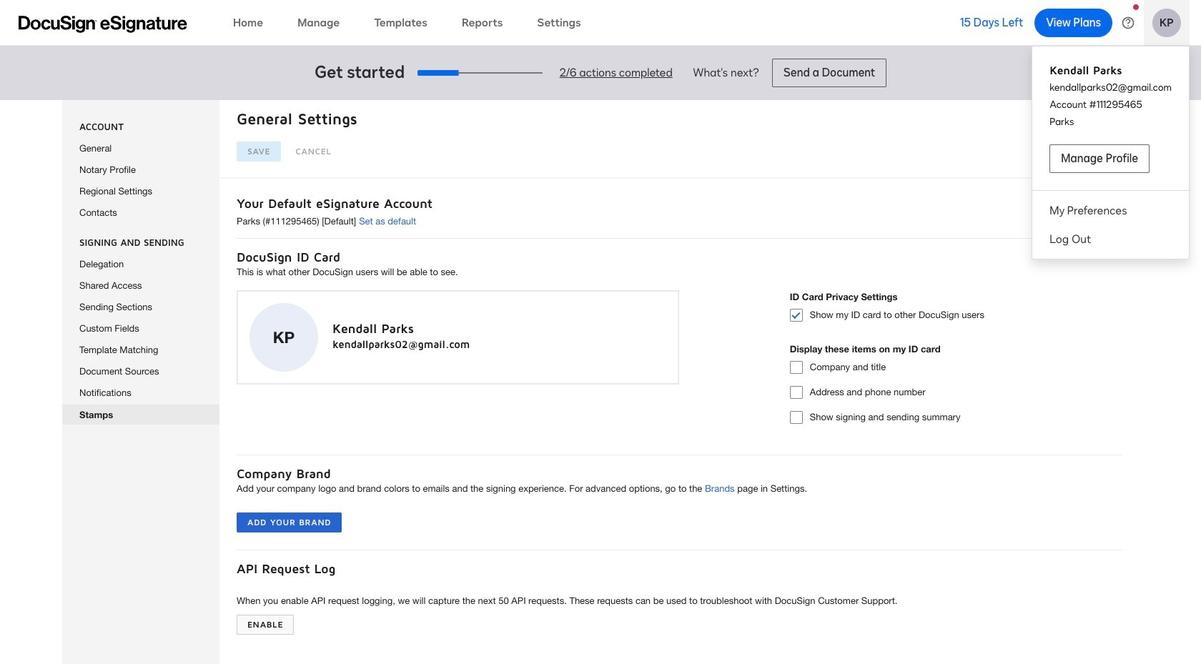 Task type: describe. For each thing, give the bounding box(es) containing it.
upload or change your profile image image
[[273, 326, 295, 349]]

docusign esignature image
[[19, 15, 187, 33]]



Task type: vqa. For each thing, say whether or not it's contained in the screenshot.
DocuSignLogo
no



Task type: locate. For each thing, give the bounding box(es) containing it.
account navigation element
[[1033, 51, 1190, 254]]



